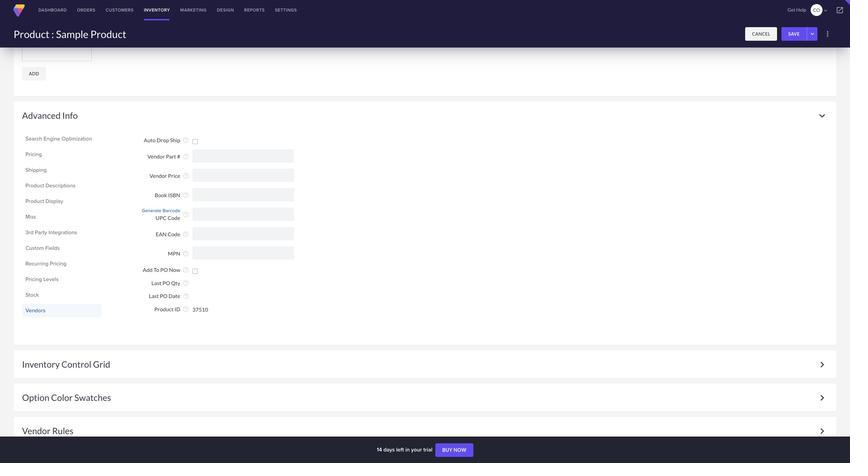 Task type: locate. For each thing, give the bounding box(es) containing it.
3rd
[[25, 229, 34, 236]]

reports
[[244, 7, 265, 13]]

po left qty
[[162, 280, 170, 286]]

ean code help_outline
[[156, 231, 189, 238]]

1 vertical spatial pricing
[[50, 260, 66, 268]]

10 help_outline from the top
[[183, 293, 189, 300]]

advanced info
[[22, 110, 78, 121]]

last
[[151, 280, 161, 286], [149, 293, 159, 299]]

add link
[[22, 67, 46, 81]]

help_outline right date
[[183, 293, 189, 300]]

last po qty help_outline
[[151, 280, 189, 286]]


[[823, 7, 829, 14]]


[[836, 6, 844, 14]]

now
[[169, 266, 180, 273], [454, 447, 467, 453]]

stock
[[25, 291, 39, 299]]

add inside add to po now help_outline
[[143, 266, 153, 273]]

inventory control grid
[[22, 359, 110, 370]]

po
[[160, 266, 168, 273], [162, 280, 170, 286], [160, 293, 168, 299]]

code down barcode
[[168, 215, 180, 221]]

inventory for inventory control grid
[[22, 359, 60, 370]]

recurring pricing link
[[25, 258, 98, 270]]

0 horizontal spatial now
[[169, 266, 180, 273]]

days
[[384, 446, 395, 454]]

product up misc
[[25, 197, 44, 205]]

help_outline up mpn help_outline at the bottom
[[183, 231, 189, 238]]

shipping
[[25, 166, 47, 174]]

vendor price help_outline
[[149, 172, 189, 179]]

last left date
[[149, 293, 159, 299]]

po for last po date help_outline
[[160, 293, 168, 299]]

product display
[[25, 197, 63, 205]]

book isbn help_outline
[[155, 192, 189, 199]]

0 horizontal spatial inventory
[[22, 359, 60, 370]]

9 help_outline from the top
[[183, 280, 189, 286]]

help_outline
[[183, 137, 189, 144], [183, 153, 189, 160], [183, 172, 189, 179], [183, 192, 189, 199], [183, 211, 189, 218], [183, 231, 189, 238], [183, 250, 189, 257], [183, 266, 189, 273], [183, 280, 189, 286], [183, 293, 189, 300], [183, 306, 189, 313]]

help_outline inside add to po now help_outline
[[183, 266, 189, 273]]

2 code from the top
[[168, 231, 180, 237]]

optimization
[[62, 135, 92, 143]]

levels
[[43, 275, 59, 283]]

product
[[14, 28, 49, 40], [90, 28, 126, 40], [25, 182, 44, 190], [25, 197, 44, 205], [154, 306, 174, 312]]

1 vertical spatial po
[[162, 280, 170, 286]]

part
[[166, 153, 176, 159]]

pricing
[[25, 150, 42, 158], [50, 260, 66, 268], [25, 275, 42, 283]]

0 vertical spatial last
[[151, 280, 161, 286]]

0 vertical spatial inventory
[[144, 7, 170, 13]]

help_outline right barcode
[[183, 211, 189, 218]]

price
[[168, 172, 180, 179]]

mpn
[[168, 250, 180, 257]]

0 vertical spatial add
[[29, 71, 39, 76]]

drop
[[157, 137, 169, 143]]

1 expand_more from the top
[[817, 110, 828, 122]]

1 vertical spatial add
[[143, 266, 153, 273]]

vendor left price
[[149, 172, 167, 179]]

11 help_outline from the top
[[183, 306, 189, 313]]

design
[[217, 7, 234, 13]]

1 horizontal spatial inventory
[[144, 7, 170, 13]]

product display link
[[25, 196, 98, 207]]

product down shipping at the top of the page
[[25, 182, 44, 190]]

control
[[61, 359, 91, 370]]

0 vertical spatial vendor
[[147, 153, 165, 159]]

4 help_outline from the top
[[183, 192, 189, 199]]

last down to
[[151, 280, 161, 286]]

help_outline inside book isbn help_outline
[[183, 192, 189, 199]]

last for last po date help_outline
[[149, 293, 159, 299]]

pricing for pricing levels
[[25, 275, 42, 283]]

7 help_outline from the top
[[183, 250, 189, 257]]

now right buy
[[454, 447, 467, 453]]

custom
[[25, 244, 44, 252]]

product for product display
[[25, 197, 44, 205]]

code right ean
[[168, 231, 180, 237]]

vendor part # help_outline
[[147, 153, 189, 160]]

search
[[25, 135, 42, 143]]

1 help_outline from the top
[[183, 137, 189, 144]]

2 vertical spatial vendor
[[22, 425, 50, 436]]

orders
[[77, 7, 95, 13]]

customers
[[106, 7, 134, 13]]

2 help_outline from the top
[[183, 153, 189, 160]]

help_outline right ship
[[183, 137, 189, 144]]

po inside last po date help_outline
[[160, 293, 168, 299]]

vendor inside vendor part # help_outline
[[147, 153, 165, 159]]

0 vertical spatial code
[[168, 215, 180, 221]]

generate barcode upc code help_outline
[[142, 207, 189, 221]]

custom fields
[[25, 244, 60, 252]]

0 vertical spatial po
[[160, 266, 168, 273]]

stock link
[[25, 289, 98, 301]]

product down customers
[[90, 28, 126, 40]]

help_outline inside ean code help_outline
[[183, 231, 189, 238]]

product for product id help_outline 37510
[[154, 306, 174, 312]]

1 vertical spatial inventory
[[22, 359, 60, 370]]

descriptions
[[46, 182, 76, 190]]

pricing for pricing
[[25, 150, 42, 158]]

help_outline inside last po qty help_outline
[[183, 280, 189, 286]]

misc
[[25, 213, 36, 221]]

help_outline right qty
[[183, 280, 189, 286]]

advanced
[[22, 110, 61, 121]]

help_outline down mpn help_outline at the bottom
[[183, 266, 189, 273]]

3 help_outline from the top
[[183, 172, 189, 179]]

0 vertical spatial pricing
[[25, 150, 42, 158]]

3 expand_more from the top
[[817, 392, 828, 403]]

1 vertical spatial code
[[168, 231, 180, 237]]

1 vertical spatial now
[[454, 447, 467, 453]]

expand_more for inventory control grid
[[817, 359, 828, 370]]

dashboard link
[[33, 0, 72, 20]]

1 horizontal spatial add
[[143, 266, 153, 273]]

engine
[[44, 135, 60, 143]]

1 code from the top
[[168, 215, 180, 221]]

0 horizontal spatial add
[[29, 71, 39, 76]]

4 expand_more from the top
[[817, 425, 828, 437]]

0 vertical spatial now
[[169, 266, 180, 273]]

vendor inside vendor price help_outline
[[149, 172, 167, 179]]

shipping link
[[25, 164, 98, 176]]

option
[[22, 392, 49, 403]]

pricing down search
[[25, 150, 42, 158]]

help_outline right id
[[183, 306, 189, 313]]

product id help_outline 37510
[[154, 306, 208, 313]]

vendor for vendor part # help_outline
[[147, 153, 165, 159]]

6 help_outline from the top
[[183, 231, 189, 238]]

product inside product id help_outline 37510
[[154, 306, 174, 312]]

integrations
[[49, 229, 77, 236]]

code
[[168, 215, 180, 221], [168, 231, 180, 237]]

2 vertical spatial pricing
[[25, 275, 42, 283]]

help_outline inside mpn help_outline
[[183, 250, 189, 257]]

po right to
[[160, 266, 168, 273]]

pricing up stock
[[25, 275, 42, 283]]

2 vertical spatial po
[[160, 293, 168, 299]]

expand_more
[[817, 110, 828, 122], [817, 359, 828, 370], [817, 392, 828, 403], [817, 425, 828, 437]]

now up qty
[[169, 266, 180, 273]]

3rd party integrations
[[25, 229, 77, 236]]

cancel link
[[746, 27, 777, 41]]

custom fields link
[[25, 242, 98, 254]]

product descriptions
[[25, 182, 76, 190]]

2 expand_more from the top
[[817, 359, 828, 370]]

help_outline inside vendor price help_outline
[[183, 172, 189, 179]]

auto
[[144, 137, 156, 143]]

help_outline right mpn
[[183, 250, 189, 257]]

5 help_outline from the top
[[183, 211, 189, 218]]

pricing down 'custom fields' link
[[50, 260, 66, 268]]

expand_more for advanced info
[[817, 110, 828, 122]]

8 help_outline from the top
[[183, 266, 189, 273]]

product left id
[[154, 306, 174, 312]]

code inside generate barcode upc code help_outline
[[168, 215, 180, 221]]

po left date
[[160, 293, 168, 299]]

1 vertical spatial last
[[149, 293, 159, 299]]

last inside last po date help_outline
[[149, 293, 159, 299]]

save
[[789, 31, 800, 37]]

buy
[[442, 447, 453, 453]]

po inside last po qty help_outline
[[162, 280, 170, 286]]

None text field
[[192, 149, 294, 163], [192, 188, 294, 201], [192, 208, 294, 221], [192, 227, 294, 240], [192, 247, 294, 260], [192, 149, 294, 163], [192, 188, 294, 201], [192, 208, 294, 221], [192, 227, 294, 240], [192, 247, 294, 260]]

in
[[405, 446, 410, 454]]

None text field
[[192, 169, 294, 182]]

help_outline right #
[[183, 153, 189, 160]]

help_outline right price
[[183, 172, 189, 179]]

#
[[177, 153, 180, 159]]

marketing
[[180, 7, 207, 13]]

misc link
[[25, 211, 98, 223]]

vendor left "rules"
[[22, 425, 50, 436]]

37510
[[192, 306, 208, 313]]

code inside ean code help_outline
[[168, 231, 180, 237]]

help_outline right isbn
[[183, 192, 189, 199]]

product left :
[[14, 28, 49, 40]]

generate
[[142, 207, 161, 214]]

po for last po qty help_outline
[[162, 280, 170, 286]]

inventory
[[144, 7, 170, 13], [22, 359, 60, 370]]

1 vertical spatial vendor
[[149, 172, 167, 179]]

buy now link
[[436, 443, 473, 457]]

to
[[154, 266, 159, 273]]

vendor left part
[[147, 153, 165, 159]]

last inside last po qty help_outline
[[151, 280, 161, 286]]



Task type: vqa. For each thing, say whether or not it's contained in the screenshot.
Shipping
yes



Task type: describe. For each thing, give the bounding box(es) containing it.
co 
[[813, 7, 829, 14]]

help_outline inside vendor part # help_outline
[[183, 153, 189, 160]]

now inside add to po now help_outline
[[169, 266, 180, 273]]

ean
[[156, 231, 167, 237]]

product for product descriptions
[[25, 182, 44, 190]]

add for add to po now help_outline
[[143, 266, 153, 273]]

trial
[[423, 446, 433, 454]]

ship
[[170, 137, 180, 143]]

recurring
[[25, 260, 49, 268]]

your
[[411, 446, 422, 454]]

help_outline inside auto drop ship help_outline
[[183, 137, 189, 144]]

upc
[[156, 215, 167, 221]]

generate barcode link
[[142, 207, 180, 214]]

product descriptions link
[[25, 180, 98, 192]]

expand_more for vendor rules
[[817, 425, 828, 437]]

14
[[377, 446, 382, 454]]

date
[[169, 293, 180, 299]]

party
[[35, 229, 47, 236]]

add to po now help_outline
[[143, 266, 189, 273]]

recurring pricing
[[25, 260, 66, 268]]

left
[[396, 446, 404, 454]]

po inside add to po now help_outline
[[160, 266, 168, 273]]

barcode
[[163, 207, 180, 214]]

display
[[46, 197, 63, 205]]

settings
[[275, 7, 297, 13]]

3rd party integrations link
[[25, 227, 98, 238]]

grid
[[93, 359, 110, 370]]

search engine optimization
[[25, 135, 92, 143]]

get help
[[788, 7, 806, 13]]

more_vert
[[824, 30, 832, 38]]

 link
[[830, 0, 850, 20]]

pricing levels
[[25, 275, 59, 283]]

co
[[813, 7, 820, 13]]

cancel
[[752, 31, 771, 37]]

save link
[[782, 27, 807, 41]]

14 days left in your trial
[[377, 446, 434, 454]]

help
[[797, 7, 806, 13]]

last po date help_outline
[[149, 293, 189, 300]]

info
[[62, 110, 78, 121]]

expand_more for option color swatches
[[817, 392, 828, 403]]

vendors link
[[25, 305, 98, 316]]

help_outline inside product id help_outline 37510
[[183, 306, 189, 313]]

product for product : sample product
[[14, 28, 49, 40]]

fields
[[45, 244, 60, 252]]

sample
[[56, 28, 88, 40]]

isbn
[[168, 192, 180, 198]]

:
[[51, 28, 54, 40]]

search engine optimization link
[[25, 133, 98, 145]]

help_outline inside generate barcode upc code help_outline
[[183, 211, 189, 218]]

pricing levels link
[[25, 274, 98, 285]]

vendor for vendor rules
[[22, 425, 50, 436]]

option color swatches
[[22, 392, 111, 403]]

get
[[788, 7, 796, 13]]

1 horizontal spatial now
[[454, 447, 467, 453]]

color
[[51, 392, 73, 403]]

book
[[155, 192, 167, 198]]

id
[[175, 306, 180, 312]]

swatches
[[74, 392, 111, 403]]

pricing link
[[25, 149, 98, 160]]

mpn help_outline
[[168, 250, 189, 257]]

inventory for inventory
[[144, 7, 170, 13]]

buy now
[[442, 447, 467, 453]]

vendor for vendor price help_outline
[[149, 172, 167, 179]]

auto drop ship help_outline
[[144, 137, 189, 144]]

last for last po qty help_outline
[[151, 280, 161, 286]]

more_vert button
[[821, 27, 835, 41]]

add for add
[[29, 71, 39, 76]]

help_outline inside last po date help_outline
[[183, 293, 189, 300]]

dashboard
[[38, 7, 67, 13]]

vendors
[[25, 307, 45, 314]]

vendor rules
[[22, 425, 73, 436]]

qty
[[171, 280, 180, 286]]



